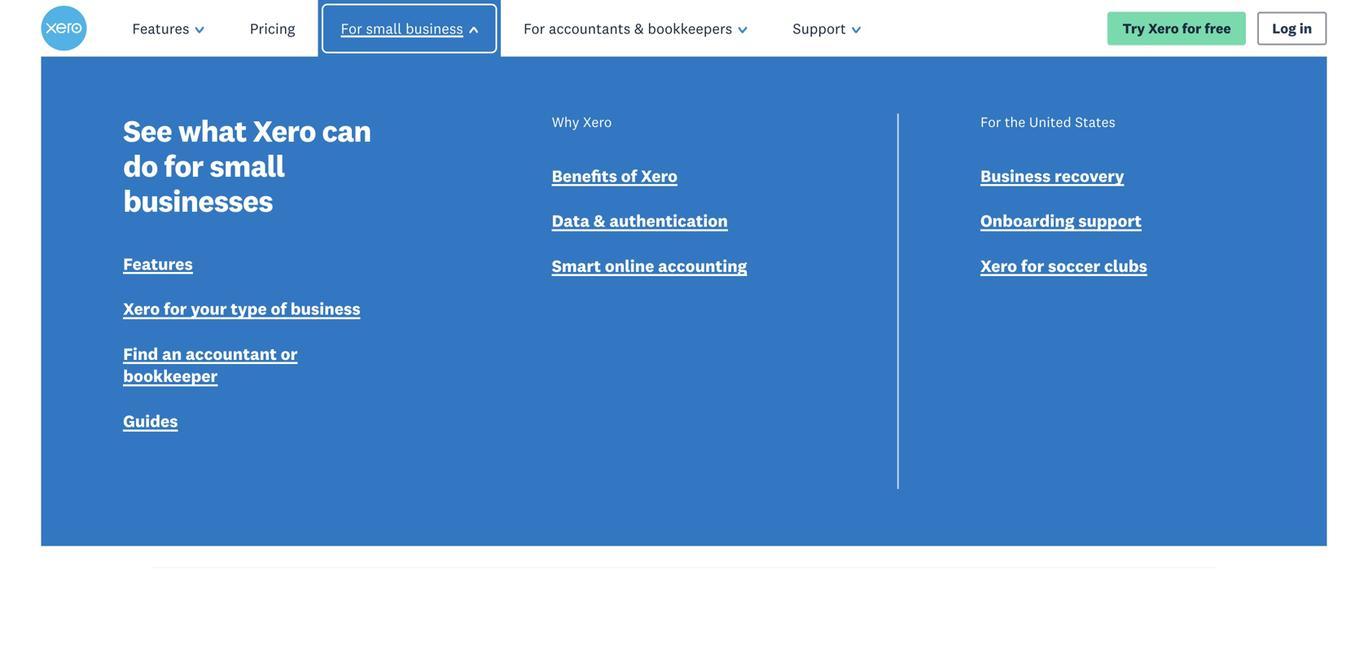 Task type: describe. For each thing, give the bounding box(es) containing it.
subscriptions,
[[878, 197, 985, 218]]

xero up redeemed
[[641, 165, 678, 186]]

1 horizontal spatial hubdoc
[[647, 331, 707, 352]]

xero up the by
[[906, 309, 940, 330]]

free
[[1205, 19, 1232, 37]]

features link
[[123, 253, 193, 278]]

for for for small business
[[341, 19, 362, 38]]

any down 'charges'
[[1071, 197, 1098, 218]]

offer up subscriptions.
[[199, 152, 234, 174]]

pricing link
[[227, 0, 318, 57]]

to down "prices"
[[591, 241, 607, 263]]

your left type
[[191, 298, 227, 319]]

plan inside †invoice limits for the early plan apply to both approving and sending invoices. transactions initiated by app partners may automatically contribute to your invoice limit.
[[373, 376, 406, 397]]

any up conjunction
[[230, 197, 258, 218]]

the down clubs
[[1138, 309, 1163, 330]]

is inside this offer (50% off xero's then-current list price for 3 consecutive months) is only available for new us-based business edition subscriptions. after 3 months, xero's then-current list price will apply. xero reserves the right to change its list price, charges and billings terms at any time at its sole discretion. this offer cannot be redeemed with your existing paid subscriptions, applied to any add-ons or used in conjunction with third-party or other xero offers. prices are listed in usd and exclude applicable taxes. this offer ends november 21, 2023 at 11:59pm pacific time. xero reserves the right to change or cancel this offer at any time at its sole discretion. this offer and use of the xero services are subject to xero's terms of use.
[[733, 152, 746, 174]]

to up initiated
[[854, 331, 870, 352]]

applicable
[[874, 219, 953, 240]]

2 vertical spatial change
[[611, 241, 666, 263]]

pricing for pricing plan details and offer terms
[[162, 43, 231, 68]]

xero down 2023
[[211, 264, 245, 285]]

ons
[[1138, 197, 1165, 218]]

recovery
[[1055, 165, 1125, 186]]

use inside this offer (50% off xero's then-current list price for 3 consecutive months) is only available for new us-based business edition subscriptions. after 3 months, xero's then-current list price will apply. xero reserves the right to change its list price, charges and billings terms at any time at its sole discretion. this offer cannot be redeemed with your existing paid subscriptions, applied to any add-ons or used in conjunction with third-party or other xero offers. prices are listed in usd and exclude applicable taxes. this offer ends november 21, 2023 at 11:59pm pacific time. xero reserves the right to change or cancel this offer at any time at its sole discretion. this offer and use of the xero services are subject to xero's terms of use.
[[1180, 241, 1206, 263]]

to down business recovery link
[[1051, 197, 1067, 218]]

or inside find an accountant or bookkeeper
[[281, 343, 298, 364]]

at down after
[[300, 197, 316, 218]]

is down connected
[[777, 331, 790, 352]]

new
[[885, 152, 916, 174]]

what
[[178, 112, 247, 150]]

time.
[[526, 107, 565, 129]]

to right connected
[[847, 309, 863, 330]]

limit.
[[363, 398, 402, 419]]

0 horizontal spatial hubdoc
[[162, 309, 222, 330]]

this up 'other'
[[464, 197, 497, 218]]

see what xero can do for small businesses
[[123, 112, 371, 220]]

to down limits
[[246, 398, 262, 419]]

support
[[793, 19, 846, 38]]

pricing plan details and offer terms button
[[151, 15, 1218, 96]]

why
[[552, 113, 580, 131]]

is down the xero for your type of business link
[[228, 331, 241, 352]]

be
[[598, 197, 617, 218]]

onboarding
[[981, 210, 1075, 231]]

business recovery link
[[981, 165, 1125, 190]]

to down "new"
[[878, 175, 894, 196]]

for inside †invoice limits for the early plan apply to both approving and sending invoices. transactions initiated by app partners may automatically contribute to your invoice limit.
[[275, 376, 296, 397]]

1 vertical spatial price
[[577, 175, 616, 196]]

contribute
[[162, 398, 242, 419]]

this down ends
[[1071, 241, 1103, 263]]

0 horizontal spatial current
[[399, 152, 455, 174]]

to down time.
[[405, 264, 421, 285]]

months,
[[330, 175, 393, 196]]

1 horizontal spatial then-
[[448, 175, 489, 196]]

authentication
[[610, 210, 728, 231]]

may
[[1060, 376, 1092, 397]]

for for for accountants & bookkeepers
[[524, 19, 545, 38]]

bookkeeper
[[123, 365, 218, 387]]

offer right this on the right top
[[777, 241, 813, 263]]

find an accountant or bookkeeper
[[123, 343, 298, 387]]

limits
[[228, 376, 271, 397]]

for down "time."
[[530, 152, 552, 174]]

find an accountant or bookkeeper link
[[123, 343, 388, 390]]

cannot
[[541, 197, 594, 218]]

xero for your type of business link
[[123, 298, 361, 323]]

small inside see what xero can do for small businesses
[[210, 147, 285, 185]]

business inside dropdown button
[[406, 19, 463, 38]]

use.
[[544, 264, 575, 285]]

0 horizontal spatial price
[[488, 152, 526, 174]]

0 vertical spatial right
[[299, 107, 335, 129]]

2 horizontal spatial change
[[898, 175, 952, 196]]

2 vertical spatial reserves
[[453, 241, 517, 263]]

at right 2023
[[227, 241, 243, 263]]

offer up xero for soccer clubs
[[1044, 219, 1080, 240]]

will
[[620, 175, 646, 196]]

(50%
[[238, 152, 279, 174]]

applied
[[990, 197, 1047, 218]]

0 vertical spatial reserves
[[201, 107, 265, 129]]

guides link
[[123, 410, 178, 435]]

services inside this offer (50% off xero's then-current list price for 3 consecutive months) is only available for new us-based business edition subscriptions. after 3 months, xero's then-current list price will apply. xero reserves the right to change its list price, charges and billings terms at any time at its sole discretion. this offer cannot be redeemed with your existing paid subscriptions, applied to any add-ons or used in conjunction with third-party or other xero offers. prices are listed in usd and exclude applicable taxes. this offer ends november 21, 2023 at 11:59pm pacific time. xero reserves the right to change or cancel this offer at any time at its sole discretion. this offer and use of the xero services are subject to xero's terms of use.
[[250, 264, 312, 285]]

at right pricing
[[475, 107, 490, 129]]

your
[[1048, 309, 1083, 330]]

features for features 'dropdown button'
[[132, 19, 189, 38]]

0 horizontal spatial list
[[459, 152, 483, 174]]

app
[[958, 376, 986, 397]]

or right party
[[440, 219, 456, 240]]

the left the united at the right top
[[1005, 113, 1026, 131]]

data & authentication link
[[552, 210, 728, 235]]

data
[[552, 210, 590, 231]]

use.
[[1038, 331, 1071, 352]]

2 vertical spatial use
[[568, 331, 594, 352]]

xero for soccer clubs
[[981, 255, 1148, 276]]

your up initiated
[[867, 309, 901, 330]]

2 vertical spatial terms
[[476, 264, 520, 285]]

xero right try
[[1149, 19, 1179, 37]]

pacific
[[312, 241, 363, 263]]

cancel
[[690, 241, 740, 263]]

business recovery
[[981, 165, 1125, 186]]

soccer
[[1048, 255, 1101, 276]]

can
[[322, 112, 371, 150]]

redeemed
[[621, 197, 697, 218]]

edition
[[1068, 152, 1121, 174]]

offer down ends
[[1107, 241, 1143, 263]]

time.
[[367, 241, 410, 263]]

to down included
[[305, 331, 321, 352]]

businesses
[[123, 182, 273, 220]]

2 terms from the left
[[968, 331, 1015, 352]]

apply.
[[651, 175, 696, 196]]

2 horizontal spatial list
[[980, 175, 1004, 196]]

online
[[605, 255, 655, 276]]

2 as from the left
[[714, 309, 730, 330]]

clubs
[[1105, 255, 1148, 276]]

paid
[[840, 197, 873, 218]]

the down plans
[[618, 331, 643, 352]]

usd
[[741, 219, 774, 240]]

for for for the united states
[[981, 113, 1001, 131]]

benefits of xero
[[552, 165, 678, 186]]

0 horizontal spatial with
[[315, 219, 348, 240]]

onboarding support
[[981, 210, 1142, 231]]

to down pricing plan details and offer terms
[[339, 107, 355, 129]]

features button
[[109, 0, 227, 57]]

partners
[[991, 376, 1055, 397]]

your inside †invoice limits for the early plan apply to both approving and sending invoices. transactions initiated by app partners may automatically contribute to your invoice limit.
[[266, 398, 300, 419]]

details
[[283, 43, 350, 68]]

1 horizontal spatial list
[[549, 175, 573, 196]]

for accountants & bookkeepers
[[524, 19, 733, 38]]

find
[[123, 343, 158, 364]]

1 vertical spatial terms
[[162, 197, 206, 218]]

0 vertical spatial xero's
[[307, 152, 354, 174]]

0 horizontal spatial subject
[[245, 331, 301, 352]]

the down available on the right top of the page
[[808, 175, 833, 196]]

subscriptions.
[[162, 175, 270, 196]]

this offer (50% off xero's then-current list price for 3 consecutive months) is only available for new us-based business edition subscriptions. after 3 months, xero's then-current list price will apply. xero reserves the right to change its list price, charges and billings terms at any time at its sole discretion. this offer cannot be redeemed with your existing paid subscriptions, applied to any add-ons or used in conjunction with third-party or other xero offers. prices are listed in usd and exclude applicable taxes. this offer ends november 21, 2023 at 11:59pm pacific time. xero reserves the right to change or cancel this offer at any time at its sole discretion. this offer and use of the xero services are subject to xero's terms of use.
[[162, 152, 1207, 285]]

pricing
[[418, 107, 470, 129]]

why xero
[[552, 113, 612, 131]]

offer left cannot
[[501, 197, 536, 218]]

1 as from the left
[[655, 309, 672, 330]]

1 vertical spatial sole
[[950, 241, 981, 263]]

0 horizontal spatial then-
[[358, 152, 399, 174]]

1 horizontal spatial with
[[702, 197, 734, 218]]

for inside see what xero can do for small businesses
[[164, 147, 203, 185]]

your inside this offer (50% off xero's then-current list price for 3 consecutive months) is only available for new us-based business edition subscriptions. after 3 months, xero's then-current list price will apply. xero reserves the right to change its list price, charges and billings terms at any time at its sole discretion. this offer cannot be redeemed with your existing paid subscriptions, applied to any add-ons or used in conjunction with third-party or other xero offers. prices are listed in usd and exclude applicable taxes. this offer ends november 21, 2023 at 11:59pm pacific time. xero reserves the right to change or cancel this offer at any time at its sole discretion. this offer and use of the xero services are subject to xero's terms of use.
[[739, 197, 773, 218]]

hubdoc is included in xero early, growing and established plans as long as it's connected to your xero subscription. your use of the xero services is subject to the xero terms of use and your use of the hubdoc services is subject to the hubdoc terms of use.
[[162, 309, 1202, 352]]

xero homepage image
[[41, 6, 87, 51]]

or down billings on the top right of page
[[1169, 197, 1185, 218]]

this
[[744, 241, 773, 263]]

at down subscriptions.
[[211, 197, 226, 218]]

0 horizontal spatial change
[[359, 107, 414, 129]]

xero down taxes.
[[981, 255, 1018, 276]]

the up off
[[269, 107, 294, 129]]

your down established
[[530, 331, 563, 352]]

in right log
[[1300, 19, 1313, 37]]

growing
[[417, 309, 479, 330]]

this down applied on the right top of the page
[[1008, 219, 1040, 240]]

log
[[1273, 19, 1297, 37]]

at down 'applicable' at the right
[[907, 241, 922, 263]]

xero up automatically
[[1167, 309, 1202, 330]]

2 horizontal spatial right
[[837, 175, 873, 196]]

try
[[1123, 19, 1146, 37]]

prices
[[597, 219, 643, 240]]

ends
[[1084, 219, 1120, 240]]

pricing for pricing
[[250, 19, 295, 38]]

off
[[283, 152, 303, 174]]

for left "new"
[[859, 152, 881, 174]]

business
[[981, 165, 1051, 186]]



Task type: locate. For each thing, give the bounding box(es) containing it.
based
[[947, 152, 993, 174]]

for left accountants
[[524, 19, 545, 38]]

2 horizontal spatial use
[[1180, 241, 1206, 263]]

reserves down 'other'
[[453, 241, 517, 263]]

xero down party
[[414, 241, 449, 263]]

subject down connected
[[794, 331, 850, 352]]

price down "time."
[[488, 152, 526, 174]]

for small business
[[341, 19, 463, 38]]

approving
[[517, 376, 593, 397]]

0 vertical spatial then-
[[358, 152, 399, 174]]

2 horizontal spatial business
[[997, 152, 1064, 174]]

xero inside see what xero can do for small businesses
[[253, 112, 316, 150]]

the inside †invoice limits for the early plan apply to both approving and sending invoices. transactions initiated by app partners may automatically contribute to your invoice limit.
[[301, 376, 326, 397]]

1 vertical spatial are
[[316, 264, 340, 285]]

billings
[[1152, 175, 1207, 196]]

discretion. up party
[[379, 197, 460, 218]]

accounting
[[658, 255, 747, 276]]

taxes.
[[958, 219, 1003, 240]]

november
[[1125, 219, 1203, 240]]

for accountants & bookkeepers button
[[501, 0, 770, 57]]

services
[[250, 264, 312, 285], [162, 331, 224, 352], [711, 331, 773, 352]]

the up early at the left of page
[[326, 331, 351, 352]]

0 horizontal spatial &
[[594, 210, 606, 231]]

to left both
[[457, 376, 473, 397]]

xero right why
[[583, 113, 612, 131]]

right down offers.
[[551, 241, 587, 263]]

0 horizontal spatial sole
[[343, 197, 375, 218]]

0 vertical spatial are
[[647, 219, 671, 240]]

1 horizontal spatial plan
[[373, 376, 406, 397]]

2 vertical spatial business
[[291, 298, 361, 319]]

0 horizontal spatial are
[[316, 264, 340, 285]]

data & authentication
[[552, 210, 728, 231]]

long
[[676, 309, 709, 330]]

time up conjunction
[[262, 197, 296, 218]]

xero down the early,
[[355, 331, 390, 352]]

1 vertical spatial reserves
[[740, 175, 804, 196]]

sending
[[630, 376, 690, 397]]

benefits of xero link
[[552, 165, 678, 190]]

right up off
[[299, 107, 335, 129]]

1 vertical spatial xero's
[[397, 175, 444, 196]]

0 vertical spatial discretion.
[[379, 197, 460, 218]]

0 vertical spatial business
[[406, 19, 463, 38]]

1 horizontal spatial for
[[524, 19, 545, 38]]

0 vertical spatial use
[[1180, 241, 1206, 263]]

and up add-
[[1119, 175, 1148, 196]]

right up paid
[[837, 175, 873, 196]]

your down limits
[[266, 398, 300, 419]]

1 horizontal spatial change
[[611, 241, 666, 263]]

0 horizontal spatial small
[[210, 147, 285, 185]]

1 vertical spatial &
[[594, 210, 606, 231]]

1 horizontal spatial right
[[551, 241, 587, 263]]

offers.
[[544, 219, 592, 240]]

bookkeepers
[[648, 19, 733, 38]]

use
[[464, 331, 493, 352]]

1 horizontal spatial as
[[714, 309, 730, 330]]

any left "time."
[[494, 107, 521, 129]]

support
[[1079, 210, 1142, 231]]

reserves down only
[[740, 175, 804, 196]]

subject down time.
[[344, 264, 400, 285]]

listed
[[676, 219, 718, 240]]

for inside for small business dropdown button
[[341, 19, 362, 38]]

1 horizontal spatial business
[[406, 19, 463, 38]]

2 horizontal spatial subject
[[794, 331, 850, 352]]

1 horizontal spatial price
[[577, 175, 616, 196]]

1 horizontal spatial terms
[[968, 331, 1015, 352]]

0 horizontal spatial services
[[162, 331, 224, 352]]

& right accountants
[[634, 19, 644, 38]]

by
[[935, 376, 953, 397]]

0 horizontal spatial discretion.
[[379, 197, 460, 218]]

1 vertical spatial with
[[315, 219, 348, 240]]

for left 'soccer'
[[1021, 255, 1045, 276]]

1 vertical spatial business
[[997, 152, 1064, 174]]

0 horizontal spatial as
[[655, 309, 672, 330]]

consecutive
[[569, 152, 660, 174]]

1 vertical spatial features
[[123, 253, 193, 274]]

and
[[355, 43, 392, 68], [1119, 175, 1148, 196], [778, 219, 806, 240], [1147, 241, 1175, 263], [483, 309, 512, 330], [497, 331, 525, 352], [598, 376, 626, 397]]

0 horizontal spatial 3
[[317, 175, 326, 196]]

terms
[[447, 43, 504, 68], [162, 197, 206, 218], [476, 264, 520, 285]]

1 vertical spatial use
[[1088, 309, 1114, 330]]

type
[[231, 298, 267, 319]]

try xero for free link
[[1108, 12, 1246, 45]]

0 vertical spatial terms
[[447, 43, 504, 68]]

1 horizontal spatial use
[[1088, 309, 1114, 330]]

business inside this offer (50% off xero's then-current list price for 3 consecutive months) is only available for new us-based business edition subscriptions. after 3 months, xero's then-current list price will apply. xero reserves the right to change its list price, charges and billings terms at any time at its sole discretion. this offer cannot be redeemed with your existing paid subscriptions, applied to any add-ons or used in conjunction with third-party or other xero offers. prices are listed in usd and exclude applicable taxes. this offer ends november 21, 2023 at 11:59pm pacific time. xero reserves the right to change or cancel this offer at any time at its sole discretion. this offer and use of the xero services are subject to xero's terms of use.
[[997, 152, 1064, 174]]

do
[[123, 147, 158, 185]]

states
[[1075, 113, 1116, 131]]

2 horizontal spatial hubdoc
[[904, 331, 964, 352]]

pricing plan details and offer terms
[[162, 43, 504, 68]]

1 horizontal spatial services
[[250, 264, 312, 285]]

its down "based" at right
[[957, 175, 976, 196]]

with up 'listed' on the top of page
[[702, 197, 734, 218]]

benefits
[[552, 165, 617, 186]]

list down "based" at right
[[980, 175, 1004, 196]]

2 horizontal spatial for
[[981, 113, 1001, 131]]

xero reserves the right to change pricing at any time.
[[162, 107, 565, 129]]

1 horizontal spatial its
[[926, 241, 945, 263]]

is up accountant
[[226, 309, 238, 330]]

for small business button
[[312, 0, 507, 57]]

reserves
[[201, 107, 265, 129], [740, 175, 804, 196], [453, 241, 517, 263]]

initiated
[[867, 376, 931, 397]]

2 horizontal spatial its
[[957, 175, 976, 196]]

& inside dropdown button
[[634, 19, 644, 38]]

time
[[262, 197, 296, 218], [868, 241, 902, 263]]

0 horizontal spatial time
[[262, 197, 296, 218]]

2 vertical spatial its
[[926, 241, 945, 263]]

as left it's
[[714, 309, 730, 330]]

add-
[[1103, 197, 1138, 218]]

for
[[341, 19, 362, 38], [524, 19, 545, 38], [981, 113, 1001, 131]]

its down months,
[[320, 197, 339, 218]]

for up "based" at right
[[981, 113, 1001, 131]]

price,
[[1008, 175, 1051, 196]]

xero left the early,
[[331, 309, 366, 330]]

and left sending
[[598, 376, 626, 397]]

for right limits
[[275, 376, 296, 397]]

apply
[[411, 376, 453, 397]]

current down pricing
[[399, 152, 455, 174]]

support button
[[770, 0, 884, 57]]

services down 11:59pm
[[250, 264, 312, 285]]

this right do
[[162, 152, 194, 174]]

xero's up growing
[[425, 264, 472, 285]]

accountants
[[549, 19, 631, 38]]

then- up months,
[[358, 152, 399, 174]]

discretion. down onboarding
[[985, 241, 1066, 263]]

features inside 'dropdown button'
[[132, 19, 189, 38]]

0 horizontal spatial business
[[291, 298, 361, 319]]

1 horizontal spatial current
[[489, 175, 545, 196]]

with up pacific at the top of the page
[[315, 219, 348, 240]]

the up initiated
[[875, 331, 900, 352]]

2 horizontal spatial services
[[711, 331, 773, 352]]

0 horizontal spatial use
[[568, 331, 594, 352]]

invoice
[[305, 398, 358, 419]]

then-
[[358, 152, 399, 174], [448, 175, 489, 196]]

us-
[[920, 152, 947, 174]]

0 horizontal spatial pricing
[[162, 43, 231, 68]]

terms down the early,
[[394, 331, 441, 352]]

in up 2023
[[203, 219, 217, 240]]

for up pricing plan details and offer terms
[[341, 19, 362, 38]]

time down 'applicable' at the right
[[868, 241, 902, 263]]

smart online accounting link
[[552, 255, 747, 280]]

1 horizontal spatial subject
[[344, 264, 400, 285]]

any down exclude
[[837, 241, 864, 263]]

services down it's
[[711, 331, 773, 352]]

1 vertical spatial its
[[320, 197, 339, 218]]

1 horizontal spatial &
[[634, 19, 644, 38]]

1 vertical spatial time
[[868, 241, 902, 263]]

offer inside dropdown button
[[396, 43, 442, 68]]

2 vertical spatial right
[[551, 241, 587, 263]]

plan inside pricing plan details and offer terms dropdown button
[[235, 43, 279, 68]]

your up usd
[[739, 197, 773, 218]]

0 vertical spatial time
[[262, 197, 296, 218]]

for inside for accountants & bookkeepers dropdown button
[[524, 19, 545, 38]]

conjunction
[[221, 219, 311, 240]]

for left free
[[1183, 19, 1202, 37]]

xero down the months)
[[701, 175, 735, 196]]

early,
[[370, 309, 412, 330]]

united
[[1029, 113, 1072, 131]]

0 vertical spatial &
[[634, 19, 644, 38]]

as
[[655, 309, 672, 330], [714, 309, 730, 330]]

transactions
[[765, 376, 863, 397]]

offer
[[396, 43, 442, 68], [199, 152, 234, 174], [501, 197, 536, 218], [1044, 219, 1080, 240], [777, 241, 813, 263], [1107, 241, 1143, 263]]

the up "invoice"
[[301, 376, 326, 397]]

see
[[123, 112, 172, 150]]

subject
[[344, 264, 400, 285], [245, 331, 301, 352], [794, 331, 850, 352]]

1 horizontal spatial time
[[868, 241, 902, 263]]

established
[[516, 309, 605, 330]]

smart online accounting
[[552, 255, 747, 276]]

1 vertical spatial pricing
[[162, 43, 231, 68]]

guides
[[123, 411, 178, 432]]

sole
[[343, 197, 375, 218], [950, 241, 981, 263]]

and down for small business
[[355, 43, 392, 68]]

pricing inside dropdown button
[[162, 43, 231, 68]]

its down 'applicable' at the right
[[926, 241, 945, 263]]

1 vertical spatial 3
[[317, 175, 326, 196]]

terms up used
[[162, 197, 206, 218]]

terms down 'other'
[[476, 264, 520, 285]]

xero up find
[[123, 298, 160, 319]]

pricing plan details and offer terms element
[[137, 96, 1233, 569]]

the down 2023
[[181, 264, 206, 285]]

1 vertical spatial change
[[898, 175, 952, 196]]

list
[[459, 152, 483, 174], [549, 175, 573, 196], [980, 175, 1004, 196]]

and down existing
[[778, 219, 806, 240]]

plans
[[609, 309, 651, 330]]

0 vertical spatial pricing
[[250, 19, 295, 38]]

for up an
[[164, 298, 187, 319]]

list down pricing
[[459, 152, 483, 174]]

third-
[[352, 219, 395, 240]]

and inside dropdown button
[[355, 43, 392, 68]]

or down 'listed' on the top of page
[[670, 241, 686, 263]]

subject inside this offer (50% off xero's then-current list price for 3 consecutive months) is only available for new us-based business edition subscriptions. after 3 months, xero's then-current list price will apply. xero reserves the right to change its list price, charges and billings terms at any time at its sole discretion. this offer cannot be redeemed with your existing paid subscriptions, applied to any add-ons or used in conjunction with third-party or other xero offers. prices are listed in usd and exclude applicable taxes. this offer ends november 21, 2023 at 11:59pm pacific time. xero reserves the right to change or cancel this offer at any time at its sole discretion. this offer and use of the xero services are subject to xero's terms of use.
[[344, 264, 400, 285]]

and up use
[[483, 309, 512, 330]]

right
[[299, 107, 335, 129], [837, 175, 873, 196], [551, 241, 587, 263]]

0 vertical spatial features
[[132, 19, 189, 38]]

3
[[556, 152, 565, 174], [317, 175, 326, 196]]

onboarding support link
[[981, 210, 1142, 235]]

services up bookkeeper
[[162, 331, 224, 352]]

then- up 'other'
[[448, 175, 489, 196]]

0 vertical spatial change
[[359, 107, 414, 129]]

1 horizontal spatial reserves
[[453, 241, 517, 263]]

& right data
[[594, 210, 606, 231]]

available
[[787, 152, 855, 174]]

in inside hubdoc is included in xero early, growing and established plans as long as it's connected to your xero subscription. your use of the xero services is subject to the xero terms of use and your use of the hubdoc services is subject to the hubdoc terms of use.
[[313, 309, 327, 330]]

0 vertical spatial its
[[957, 175, 976, 196]]

0 horizontal spatial plan
[[235, 43, 279, 68]]

smart
[[552, 255, 601, 276]]

for the united states
[[981, 113, 1116, 131]]

1 terms from the left
[[394, 331, 441, 352]]

terms up pricing
[[447, 43, 504, 68]]

xero right 'other'
[[505, 219, 540, 240]]

the up 'use.'
[[522, 241, 547, 263]]

sole down taxes.
[[950, 241, 981, 263]]

1 horizontal spatial sole
[[950, 241, 981, 263]]

and down november
[[1147, 241, 1175, 263]]

xero up subscriptions.
[[162, 107, 197, 129]]

sole down months,
[[343, 197, 375, 218]]

only
[[750, 152, 782, 174]]

and inside †invoice limits for the early plan apply to both approving and sending invoices. transactions initiated by app partners may automatically contribute to your invoice limit.
[[598, 376, 626, 397]]

at down exclude
[[817, 241, 832, 263]]

0 vertical spatial with
[[702, 197, 734, 218]]

party
[[395, 219, 436, 240]]

1 vertical spatial then-
[[448, 175, 489, 196]]

small
[[366, 19, 402, 38], [210, 147, 285, 185]]

1 horizontal spatial discretion.
[[985, 241, 1066, 263]]

change up "subscriptions,"
[[898, 175, 952, 196]]

features for features link
[[123, 253, 193, 274]]

for
[[1183, 19, 1202, 37], [164, 147, 203, 185], [530, 152, 552, 174], [859, 152, 881, 174], [1021, 255, 1045, 276], [164, 298, 187, 319], [275, 376, 296, 397]]

hubdoc down long
[[647, 331, 707, 352]]

1 vertical spatial plan
[[373, 376, 406, 397]]

in up "cancel"
[[723, 219, 737, 240]]

0 vertical spatial 3
[[556, 152, 565, 174]]

in right included
[[313, 309, 327, 330]]

0 vertical spatial price
[[488, 152, 526, 174]]

2 vertical spatial xero's
[[425, 264, 472, 285]]

hubdoc up an
[[162, 309, 222, 330]]

included
[[243, 309, 309, 330]]

0 horizontal spatial its
[[320, 197, 339, 218]]

0 horizontal spatial reserves
[[201, 107, 265, 129]]

use down november
[[1180, 241, 1206, 263]]

small inside dropdown button
[[366, 19, 402, 38]]

terms down subscription.
[[968, 331, 1015, 352]]

and right use
[[497, 331, 525, 352]]

2 horizontal spatial reserves
[[740, 175, 804, 196]]

1 horizontal spatial 3
[[556, 152, 565, 174]]

log in link
[[1258, 12, 1328, 45]]

xero for soccer clubs link
[[981, 255, 1148, 280]]

1 vertical spatial discretion.
[[985, 241, 1066, 263]]

†invoice
[[162, 376, 224, 397]]

0 vertical spatial current
[[399, 152, 455, 174]]

0 vertical spatial plan
[[235, 43, 279, 68]]

1 horizontal spatial small
[[366, 19, 402, 38]]

pricing up what
[[162, 43, 231, 68]]

terms inside dropdown button
[[447, 43, 504, 68]]

accountant
[[186, 343, 277, 364]]

exclude
[[811, 219, 870, 240]]

use down established
[[568, 331, 594, 352]]



Task type: vqa. For each thing, say whether or not it's contained in the screenshot.
the left If
no



